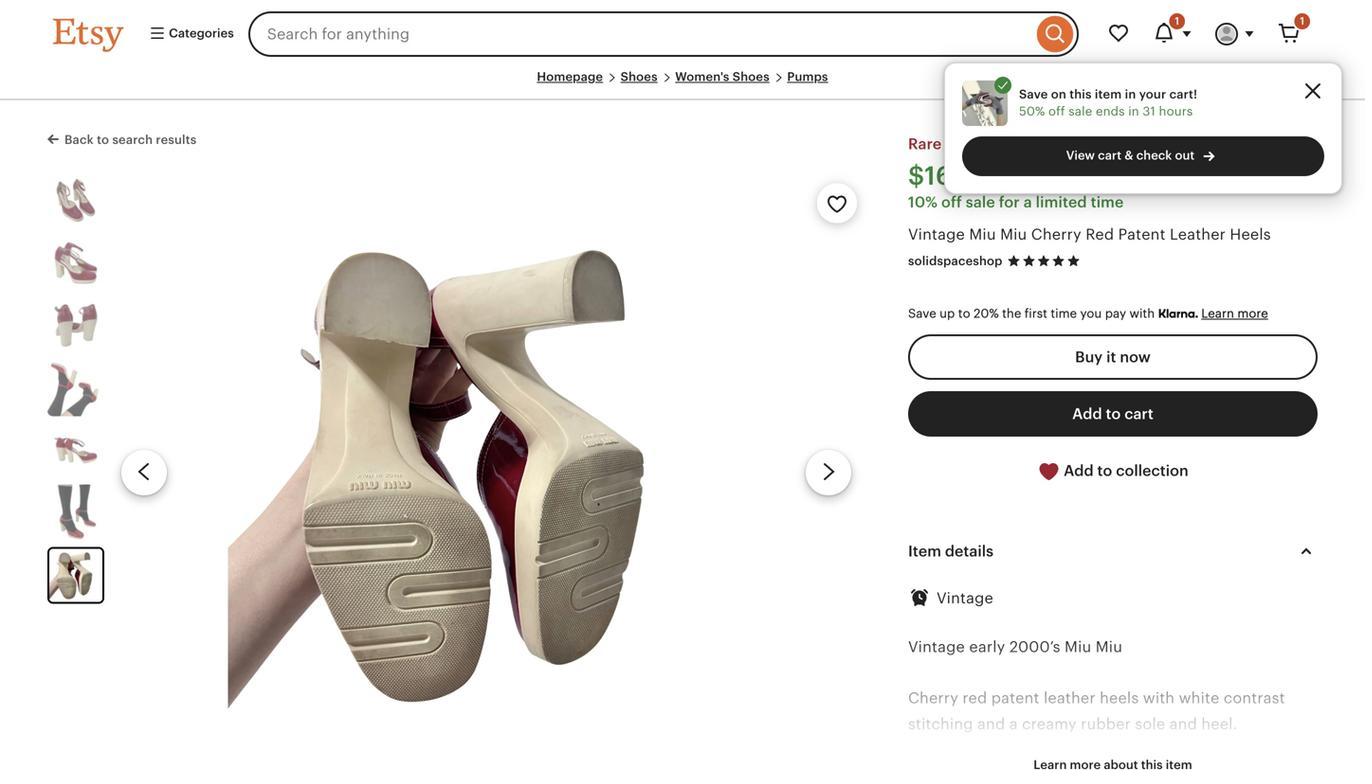Task type: describe. For each thing, give the bounding box(es) containing it.
you
[[1080, 307, 1102, 321]]

to for back to search results
[[97, 133, 109, 147]]

time for limited
[[1091, 194, 1124, 211]]

off inside save on this item in your cart! 50% off sale ends in 31 hours
[[1049, 104, 1065, 119]]

Search for anything text field
[[248, 11, 1032, 57]]

0 horizontal spatial vintage miu miu cherry red patent leather heels image 7 image
[[49, 549, 102, 602]]

10% off sale for a limited time
[[908, 194, 1124, 211]]

search
[[112, 133, 153, 147]]

ends
[[1096, 104, 1125, 119]]

solidspaceshop link
[[908, 254, 1003, 268]]

31
[[1143, 104, 1156, 119]]

miu down "10% off sale for a limited time"
[[1000, 226, 1027, 243]]

rare find, already in 4 carts
[[908, 136, 1109, 153]]

$166.50 $185.00
[[908, 162, 1063, 190]]

up
[[940, 307, 955, 321]]

women's shoes link
[[675, 70, 770, 84]]

sole
[[1135, 716, 1165, 733]]

cherry red patent leather heels with white contrast stitching and a creamy rubber sole and heel.
[[908, 690, 1285, 733]]

back
[[64, 133, 94, 147]]

back to search results
[[64, 133, 197, 147]]

add to cart
[[1072, 406, 1154, 423]]

add to collection button
[[908, 448, 1318, 495]]

1 link
[[1267, 11, 1312, 57]]

view cart & check out link
[[962, 137, 1324, 176]]

first
[[1025, 307, 1048, 321]]

cherry inside the cherry red patent leather heels with white contrast stitching and a creamy rubber sole and heel.
[[908, 690, 959, 707]]

already
[[983, 136, 1037, 153]]

vintage miu miu cherry red patent leather heels image 1 image
[[47, 172, 104, 229]]

pay
[[1105, 307, 1126, 321]]

women's shoes
[[675, 70, 770, 84]]

find,
[[945, 136, 979, 153]]

$166.50
[[908, 162, 1009, 190]]

rubber
[[1081, 716, 1131, 733]]

heel.
[[1202, 716, 1238, 733]]

red
[[963, 690, 987, 707]]

item
[[1095, 87, 1122, 101]]

klarna.
[[1158, 307, 1198, 322]]

a inside the cherry red patent leather heels with white contrast stitching and a creamy rubber sole and heel.
[[1009, 716, 1018, 733]]

to for add to collection
[[1097, 462, 1112, 480]]

2 1 from the left
[[1300, 15, 1305, 27]]

save on this item in your cart! 50% off sale ends in 31 hours
[[1019, 87, 1198, 119]]

homepage
[[537, 70, 603, 84]]

heels
[[1230, 226, 1271, 243]]

save for klarna.
[[908, 307, 936, 321]]

cart!
[[1170, 87, 1198, 101]]

it
[[1106, 349, 1116, 366]]

stitching
[[908, 716, 973, 733]]

heels
[[1100, 690, 1139, 707]]

white
[[1179, 690, 1220, 707]]

patent
[[991, 690, 1040, 707]]

menu bar containing homepage
[[53, 68, 1312, 101]]

collection
[[1116, 462, 1189, 480]]

results
[[156, 133, 197, 147]]

categories banner
[[19, 0, 1346, 68]]

0 horizontal spatial sale
[[966, 194, 995, 211]]

to inside save up to 20% the first time you pay with klarna. learn more
[[958, 307, 970, 321]]

vintage miu miu cherry red patent leather heels image 2 image
[[47, 234, 104, 291]]

view
[[1066, 148, 1095, 163]]

add to collection
[[1060, 462, 1189, 480]]

save for ends
[[1019, 87, 1048, 101]]

for
[[999, 194, 1020, 211]]

back to search results link
[[47, 129, 197, 149]]

now
[[1120, 349, 1151, 366]]

pumps link
[[787, 70, 828, 84]]

limited
[[1036, 194, 1087, 211]]

learn
[[1201, 307, 1234, 321]]

categories
[[166, 26, 234, 40]]

carts
[[1072, 136, 1109, 153]]

buy it now
[[1075, 349, 1151, 366]]

red
[[1086, 226, 1114, 243]]

$185.00
[[1015, 169, 1063, 183]]

vintage miu miu cherry red patent leather heels
[[908, 226, 1271, 243]]

shoes link
[[621, 70, 658, 84]]

early
[[969, 639, 1005, 656]]

vintage miu miu cherry red patent leather heels image 3 image
[[47, 297, 104, 354]]

creamy
[[1022, 716, 1077, 733]]

miu up heels
[[1096, 639, 1123, 656]]



Task type: locate. For each thing, give the bounding box(es) containing it.
0 vertical spatial add
[[1072, 406, 1102, 423]]

hours
[[1159, 104, 1193, 119]]

1 vertical spatial save
[[908, 307, 936, 321]]

off down $166.50
[[941, 194, 962, 211]]

1 and from the left
[[978, 716, 1005, 733]]

save up 50%
[[1019, 87, 1048, 101]]

cherry down limited on the right top of page
[[1031, 226, 1082, 243]]

to for add to cart
[[1106, 406, 1121, 423]]

with inside save up to 20% the first time you pay with klarna. learn more
[[1130, 307, 1155, 321]]

1 horizontal spatial a
[[1024, 194, 1032, 211]]

time inside save up to 20% the first time you pay with klarna. learn more
[[1051, 307, 1077, 321]]

cart
[[1098, 148, 1122, 163], [1125, 406, 1154, 423]]

none search field inside the categories banner
[[248, 11, 1079, 57]]

1 vertical spatial in
[[1128, 104, 1139, 119]]

1
[[1175, 15, 1179, 27], [1300, 15, 1305, 27]]

0 horizontal spatial save
[[908, 307, 936, 321]]

10%
[[908, 194, 938, 211]]

cherry
[[1031, 226, 1082, 243], [908, 690, 959, 707]]

sale
[[1069, 104, 1093, 119], [966, 194, 995, 211]]

add down buy
[[1072, 406, 1102, 423]]

to
[[97, 133, 109, 147], [958, 307, 970, 321], [1106, 406, 1121, 423], [1097, 462, 1112, 480]]

cherry up stitching
[[908, 690, 959, 707]]

item details
[[908, 543, 994, 560]]

vintage up solidspaceshop
[[908, 226, 965, 243]]

solidspaceshop
[[908, 254, 1003, 268]]

with right pay
[[1130, 307, 1155, 321]]

1 horizontal spatial 1
[[1300, 15, 1305, 27]]

and down white on the bottom right of the page
[[1170, 716, 1197, 733]]

add for add to collection
[[1064, 462, 1094, 480]]

more
[[1238, 307, 1268, 321]]

save left up
[[908, 307, 936, 321]]

rare
[[908, 136, 942, 153]]

None search field
[[248, 11, 1079, 57]]

vintage down 'details'
[[937, 590, 994, 607]]

with inside the cherry red patent leather heels with white contrast stitching and a creamy rubber sole and heel.
[[1143, 690, 1175, 707]]

vintage miu miu cherry red patent leather heels image 7 image
[[228, 172, 745, 771], [49, 549, 102, 602]]

cart inside add to cart button
[[1125, 406, 1154, 423]]

0 vertical spatial with
[[1130, 307, 1155, 321]]

a
[[1024, 194, 1032, 211], [1009, 716, 1018, 733]]

buy it now button
[[908, 334, 1318, 380]]

view cart & check out
[[1066, 148, 1195, 163]]

1 1 from the left
[[1175, 15, 1179, 27]]

off down on
[[1049, 104, 1065, 119]]

vintage for vintage miu miu cherry red patent leather heels
[[908, 226, 965, 243]]

50%
[[1019, 104, 1045, 119]]

to right back
[[97, 133, 109, 147]]

time up red
[[1091, 194, 1124, 211]]

women's
[[675, 70, 730, 84]]

this
[[1070, 87, 1092, 101]]

leather
[[1170, 226, 1226, 243]]

1 horizontal spatial cart
[[1125, 406, 1154, 423]]

vintage miu miu cherry red patent leather heels image 5 image
[[47, 422, 104, 479]]

homepage link
[[537, 70, 603, 84]]

1 horizontal spatial vintage miu miu cherry red patent leather heels image 7 image
[[228, 172, 745, 771]]

your
[[1139, 87, 1166, 101]]

check
[[1136, 148, 1172, 163]]

0 horizontal spatial time
[[1051, 307, 1077, 321]]

1 horizontal spatial save
[[1019, 87, 1048, 101]]

shoes down search for anything text field
[[621, 70, 658, 84]]

0 horizontal spatial off
[[941, 194, 962, 211]]

to left collection
[[1097, 462, 1112, 480]]

off
[[1049, 104, 1065, 119], [941, 194, 962, 211]]

0 vertical spatial save
[[1019, 87, 1048, 101]]

sale down $166.50 $185.00
[[966, 194, 995, 211]]

patent
[[1118, 226, 1166, 243]]

vintage for vintage
[[937, 590, 994, 607]]

shoes right women's
[[733, 70, 770, 84]]

in left 31
[[1128, 104, 1139, 119]]

cart inside view cart & check out link
[[1098, 148, 1122, 163]]

to down buy it now button
[[1106, 406, 1121, 423]]

a down patent at the right bottom of page
[[1009, 716, 1018, 733]]

1 vertical spatial off
[[941, 194, 962, 211]]

contrast
[[1224, 690, 1285, 707]]

pumps
[[787, 70, 828, 84]]

vintage miu miu cherry red patent leather heels image 4 image
[[47, 360, 104, 416]]

details
[[945, 543, 994, 560]]

a right the for
[[1024, 194, 1032, 211]]

0 vertical spatial sale
[[1069, 104, 1093, 119]]

vintage early 2000's miu miu
[[908, 639, 1123, 656]]

save
[[1019, 87, 1048, 101], [908, 307, 936, 321]]

add for add to cart
[[1072, 406, 1102, 423]]

add to cart button
[[908, 391, 1318, 437]]

save inside save up to 20% the first time you pay with klarna. learn more
[[908, 307, 936, 321]]

1 vertical spatial vintage
[[937, 590, 994, 607]]

2 shoes from the left
[[733, 70, 770, 84]]

categories button
[[135, 17, 242, 51]]

cart left &
[[1098, 148, 1122, 163]]

sale down this
[[1069, 104, 1093, 119]]

1 horizontal spatial off
[[1049, 104, 1065, 119]]

1 horizontal spatial cherry
[[1031, 226, 1082, 243]]

1 vertical spatial cart
[[1125, 406, 1154, 423]]

miu right 2000's
[[1065, 639, 1092, 656]]

vintage
[[908, 226, 965, 243], [937, 590, 994, 607], [908, 639, 965, 656]]

0 vertical spatial vintage
[[908, 226, 965, 243]]

1 shoes from the left
[[621, 70, 658, 84]]

shoes
[[621, 70, 658, 84], [733, 70, 770, 84]]

sale inside save on this item in your cart! 50% off sale ends in 31 hours
[[1069, 104, 1093, 119]]

miu up solidspaceshop
[[969, 226, 996, 243]]

1 vertical spatial time
[[1051, 307, 1077, 321]]

in
[[1125, 87, 1136, 101], [1128, 104, 1139, 119], [1041, 136, 1055, 153]]

0 vertical spatial time
[[1091, 194, 1124, 211]]

1 horizontal spatial and
[[1170, 716, 1197, 733]]

0 vertical spatial a
[[1024, 194, 1032, 211]]

out
[[1175, 148, 1195, 163]]

save inside save on this item in your cart! 50% off sale ends in 31 hours
[[1019, 87, 1048, 101]]

in left "4"
[[1041, 136, 1055, 153]]

0 horizontal spatial shoes
[[621, 70, 658, 84]]

0 vertical spatial cart
[[1098, 148, 1122, 163]]

item
[[908, 543, 941, 560]]

add
[[1072, 406, 1102, 423], [1064, 462, 1094, 480]]

vintage miu miu cherry red patent leather heels image 6 image
[[47, 485, 104, 542]]

0 horizontal spatial 1
[[1175, 15, 1179, 27]]

and
[[978, 716, 1005, 733], [1170, 716, 1197, 733]]

to right up
[[958, 307, 970, 321]]

1 vertical spatial with
[[1143, 690, 1175, 707]]

1 inside popup button
[[1175, 15, 1179, 27]]

item details button
[[891, 529, 1335, 575]]

0 horizontal spatial and
[[978, 716, 1005, 733]]

the
[[1002, 307, 1021, 321]]

with up sole
[[1143, 690, 1175, 707]]

1 horizontal spatial shoes
[[733, 70, 770, 84]]

1 button
[[1141, 11, 1204, 57]]

2 vertical spatial in
[[1041, 136, 1055, 153]]

4
[[1059, 136, 1068, 153]]

menu bar
[[53, 68, 1312, 101]]

0 vertical spatial in
[[1125, 87, 1136, 101]]

0 vertical spatial cherry
[[1031, 226, 1082, 243]]

2 and from the left
[[1170, 716, 1197, 733]]

learn more button
[[1201, 307, 1268, 321]]

2 vertical spatial vintage
[[908, 639, 965, 656]]

on
[[1051, 87, 1067, 101]]

0 horizontal spatial cart
[[1098, 148, 1122, 163]]

1 vertical spatial sale
[[966, 194, 995, 211]]

and down red
[[978, 716, 1005, 733]]

with
[[1130, 307, 1155, 321], [1143, 690, 1175, 707]]

vintage for vintage early 2000's miu miu
[[908, 639, 965, 656]]

1 horizontal spatial time
[[1091, 194, 1124, 211]]

in right item
[[1125, 87, 1136, 101]]

leather
[[1044, 690, 1096, 707]]

time left 'you'
[[1051, 307, 1077, 321]]

time for first
[[1051, 307, 1077, 321]]

1 vertical spatial a
[[1009, 716, 1018, 733]]

2000's
[[1010, 639, 1061, 656]]

buy
[[1075, 349, 1103, 366]]

1 horizontal spatial sale
[[1069, 104, 1093, 119]]

1 vertical spatial add
[[1064, 462, 1094, 480]]

0 horizontal spatial cherry
[[908, 690, 959, 707]]

cart down now on the right top of page
[[1125, 406, 1154, 423]]

1 vertical spatial cherry
[[908, 690, 959, 707]]

save up to 20% the first time you pay with klarna. learn more
[[908, 307, 1268, 322]]

0 vertical spatial off
[[1049, 104, 1065, 119]]

20%
[[974, 307, 999, 321]]

add down add to cart button
[[1064, 462, 1094, 480]]

&
[[1125, 148, 1133, 163]]

0 horizontal spatial a
[[1009, 716, 1018, 733]]

vintage left early
[[908, 639, 965, 656]]



Task type: vqa. For each thing, say whether or not it's contained in the screenshot.
time to the left
yes



